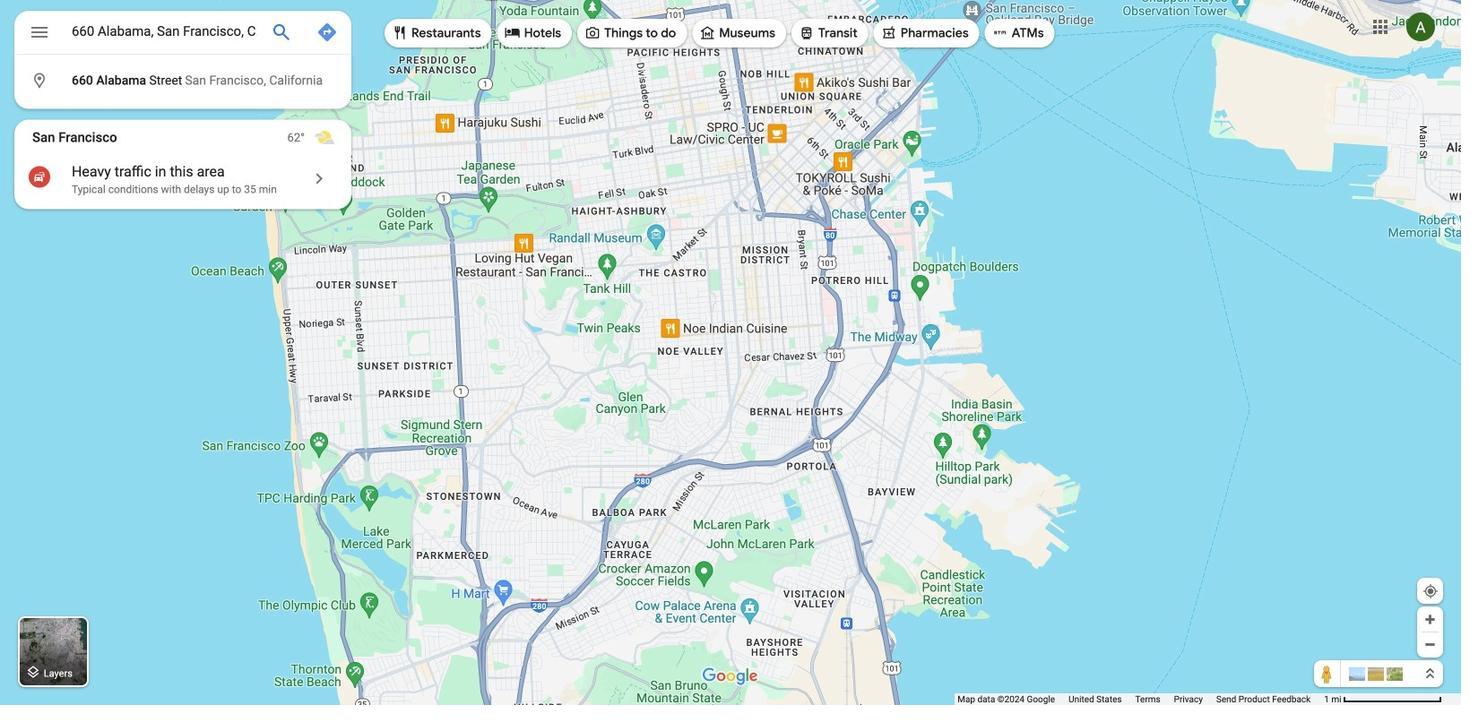 Task type: locate. For each thing, give the bounding box(es) containing it.
zoom out image
[[1424, 638, 1437, 652]]

partly cloudy image
[[314, 127, 335, 148]]

None search field
[[14, 11, 351, 109]]

google maps element
[[0, 0, 1462, 706]]

None field
[[72, 21, 256, 42]]

show street view coverage image
[[1315, 661, 1341, 688]]

cell
[[14, 66, 340, 95]]

cell inside search field
[[14, 66, 340, 95]]

none field inside search google maps field
[[72, 21, 256, 42]]



Task type: describe. For each thing, give the bounding box(es) containing it.
zoom in image
[[1424, 613, 1437, 627]]

none search field inside google maps element
[[14, 11, 351, 109]]

Search Google Maps field
[[14, 11, 351, 59]]

show your location image
[[1423, 584, 1439, 600]]

san francisco region
[[14, 120, 351, 209]]

san francisco weather group
[[287, 120, 351, 156]]

google account: augustus odena  
(augustus@adept.ai) image
[[1407, 13, 1436, 41]]



Task type: vqa. For each thing, say whether or not it's contained in the screenshot.
search field within Google Maps element
yes



